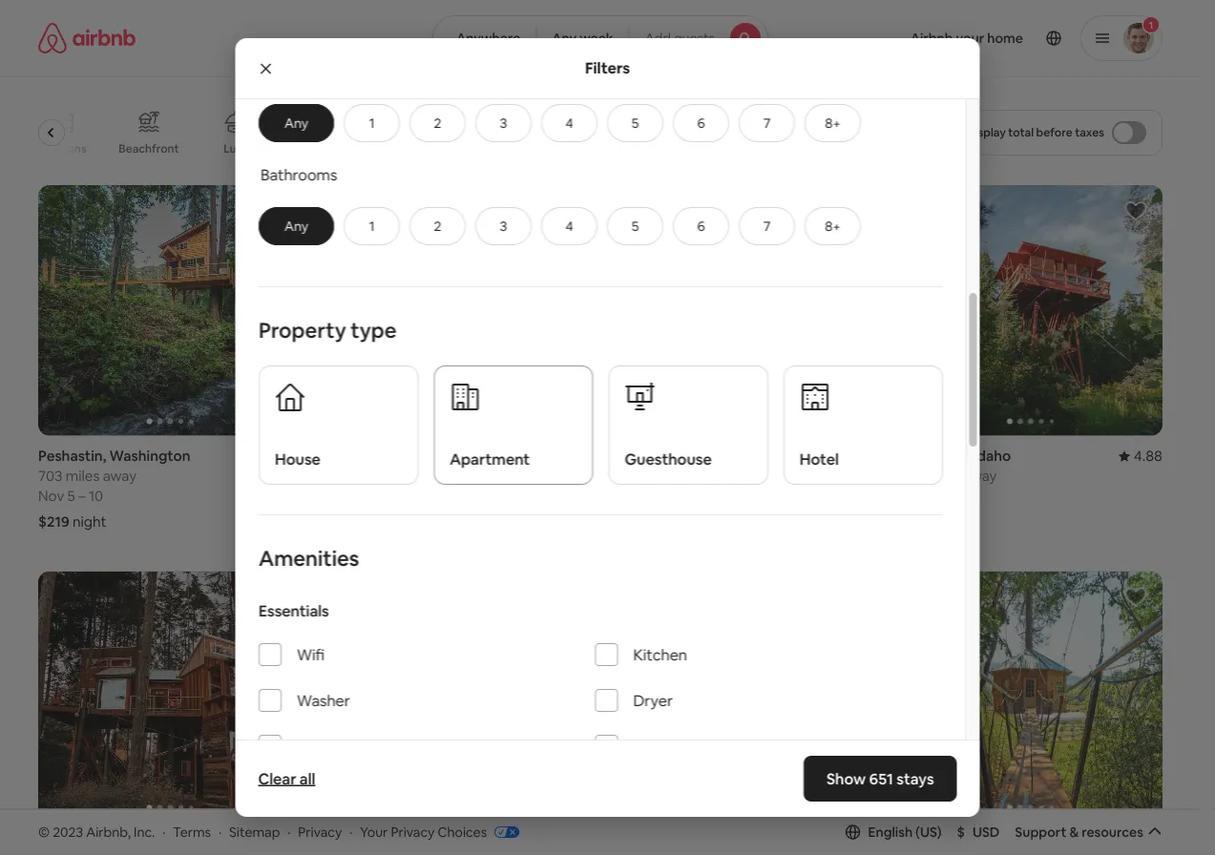 Task type: locate. For each thing, give the bounding box(es) containing it.
6
[[697, 115, 705, 132], [697, 218, 705, 235]]

miles inside peshastin, washington 703 miles away nov 5 – 10 $219 night
[[66, 467, 100, 486]]

show left 651
[[827, 769, 866, 789]]

3 night from the left
[[649, 513, 683, 532]]

away down coupeville,
[[676, 467, 710, 486]]

any element for 2 button associated with second 6 button
[[278, 218, 314, 235]]

$250
[[612, 513, 646, 532]]

0 vertical spatial any button
[[258, 104, 334, 143]]

show inside "filters" dialog
[[827, 769, 866, 789]]

2 for 2 button associated with second 6 button
[[434, 218, 441, 235]]

treehouses
[[405, 141, 467, 156]]

port angeles, washington
[[38, 834, 213, 852]]

0 vertical spatial 8+
[[825, 115, 841, 132]]

cave junction, oregon
[[899, 834, 1054, 852]]

any element up amazing on the left top
[[278, 115, 314, 132]]

1 horizontal spatial privacy
[[391, 824, 435, 841]]

2 4.87 from the left
[[560, 447, 589, 466]]

filters dialog
[[235, 0, 980, 835]]

night right $200
[[936, 513, 970, 532]]

1 down pools
[[369, 218, 374, 235]]

1 any button from the top
[[258, 104, 334, 143]]

5 button right add to wishlist: port angeles, washington image
[[607, 208, 663, 246]]

4.95 out of 5 average rating image
[[545, 834, 589, 852]]

add to wishlist: coupeville, washington image
[[838, 200, 861, 223]]

hotel button
[[783, 366, 943, 486]]

washer
[[297, 692, 350, 711]]

2 2 button from the top
[[409, 208, 466, 246]]

2 4 button from the top
[[541, 208, 597, 246]]

2 3 button from the top
[[475, 208, 531, 246]]

night for $200 night
[[936, 513, 970, 532]]

0 vertical spatial 3
[[500, 115, 507, 132]]

2 8+ button from the top
[[805, 208, 861, 246]]

5 button
[[607, 104, 663, 143], [607, 208, 663, 246]]

2 3 from the top
[[500, 218, 507, 235]]

4 button for 5 button for second 6 button
[[541, 208, 597, 246]]

7
[[763, 115, 771, 132], [763, 218, 771, 235]]

away inside the port angeles, washington 748 miles away
[[389, 467, 423, 486]]

1 4.87 out of 5 average rating image from the left
[[258, 447, 302, 466]]

0 vertical spatial angeles,
[[357, 447, 416, 466]]

6 up tiny homes
[[697, 115, 705, 132]]

amenities
[[258, 546, 359, 573]]

away for peshastin,
[[103, 467, 137, 486]]

1 night from the left
[[73, 513, 107, 532]]

7 down national
[[763, 218, 771, 235]]

away for coupeville,
[[676, 467, 710, 486]]

port for port angeles, washington
[[38, 834, 67, 852]]

4 miles from the left
[[926, 467, 960, 486]]

tiny
[[666, 141, 688, 156]]

1 vertical spatial 8+ element
[[825, 218, 841, 235]]

· left your
[[350, 824, 353, 841]]

–
[[78, 487, 86, 506]]

4.98
[[847, 834, 876, 852]]

away inside fernwood, idaho 734 miles away
[[964, 467, 997, 486]]

0 horizontal spatial 4.87
[[273, 447, 302, 466]]

2 8+ from the top
[[825, 218, 841, 235]]

1 vertical spatial 5 button
[[607, 208, 663, 246]]

· right terms
[[219, 824, 222, 841]]

4 button down farms
[[541, 208, 597, 246]]

support & resources button
[[1015, 824, 1163, 841]]

miles right 748
[[352, 467, 386, 486]]

1 1 from the top
[[369, 115, 374, 132]]

away down idaho
[[964, 467, 997, 486]]

1 8+ from the top
[[825, 115, 841, 132]]

·
[[163, 824, 166, 841], [219, 824, 222, 841], [288, 824, 291, 841], [350, 824, 353, 841]]

7 button
[[739, 104, 795, 143], [739, 208, 795, 246]]

2 button right pools
[[409, 104, 466, 143]]

any for any week
[[552, 30, 577, 47]]

0 vertical spatial 6
[[697, 115, 705, 132]]

$
[[957, 824, 965, 841]]

2 button down treehouses
[[409, 208, 466, 246]]

5 button left tiny
[[607, 104, 663, 143]]

3 for 3 button for 2 button corresponding to 2nd 6 button from the bottom
[[500, 115, 507, 132]]

1 4 button from the top
[[541, 104, 597, 143]]

any up amazing on the left top
[[284, 115, 308, 132]]

0 vertical spatial 3 button
[[475, 104, 531, 143]]

· left privacy link
[[288, 824, 291, 841]]

2 8+ element from the top
[[825, 218, 841, 235]]

0 vertical spatial 8+ button
[[805, 104, 861, 143]]

1 vertical spatial any
[[284, 115, 308, 132]]

2 up treehouses
[[434, 115, 441, 132]]

property type
[[258, 317, 396, 344]]

any button
[[258, 104, 334, 143], [258, 208, 334, 246]]

0 vertical spatial 1 button
[[343, 104, 400, 143]]

1 button down pools
[[343, 208, 400, 246]]

0 vertical spatial 7
[[763, 115, 771, 132]]

1 vertical spatial 8+ button
[[805, 208, 861, 246]]

resources
[[1082, 824, 1144, 841]]

748
[[325, 467, 349, 486]]

any week
[[552, 30, 614, 47]]

peshastin,
[[38, 447, 106, 466]]

add to wishlist: fernwood, idaho image
[[1125, 200, 1148, 223]]

4 · from the left
[[350, 824, 353, 841]]

7 for second 6 button
[[763, 218, 771, 235]]

8+ for '8+' element for 2nd 6 button from the bottom
[[825, 115, 841, 132]]

1 vertical spatial show
[[827, 769, 866, 789]]

1 5 button from the top
[[607, 104, 663, 143]]

1 horizontal spatial port
[[325, 447, 354, 466]]

6 for 2nd 6 button from the bottom
[[697, 115, 705, 132]]

add to wishlist: port angeles, washington image
[[264, 586, 287, 609]]

guesthouse
[[625, 450, 712, 470]]

0 vertical spatial 6 button
[[673, 104, 729, 143]]

port
[[325, 447, 354, 466], [38, 834, 67, 852]]

port up 748
[[325, 447, 354, 466]]

farms
[[592, 141, 625, 156]]

· right inc.
[[163, 824, 166, 841]]

away
[[103, 467, 137, 486], [389, 467, 423, 486], [676, 467, 710, 486], [964, 467, 997, 486]]

show left the map
[[557, 740, 591, 757]]

1 vertical spatial angeles,
[[70, 834, 129, 852]]

2 vertical spatial 5
[[67, 487, 75, 506]]

2 down treehouses
[[434, 218, 441, 235]]

0 horizontal spatial port
[[38, 834, 67, 852]]

1 vertical spatial 6 button
[[673, 208, 729, 246]]

coupeville,
[[612, 447, 687, 466]]

your
[[360, 824, 388, 841]]

0 vertical spatial show
[[557, 740, 591, 757]]

4 night from the left
[[936, 513, 970, 532]]

3 left add to wishlist: port angeles, washington image
[[500, 218, 507, 235]]

1 8+ button from the top
[[805, 104, 861, 143]]

4 for 2 button associated with second 6 button's 3 button
[[565, 218, 573, 235]]

miles inside coupeville, washington 753 miles away
[[639, 467, 673, 486]]

stays
[[897, 769, 934, 789]]

8+ button
[[805, 104, 861, 143], [805, 208, 861, 246]]

english (us)
[[869, 824, 942, 841]]

port inside the port angeles, washington 748 miles away
[[325, 447, 354, 466]]

$383 night
[[325, 513, 396, 532]]

0 vertical spatial 8+ element
[[825, 115, 841, 132]]

8+ element for second 6 button
[[825, 218, 841, 235]]

0 vertical spatial 5 button
[[607, 104, 663, 143]]

away for fernwood,
[[964, 467, 997, 486]]

2 any element from the top
[[278, 218, 314, 235]]

6 button down tiny homes
[[673, 208, 729, 246]]

0 vertical spatial 4
[[565, 115, 573, 132]]

2 7 button from the top
[[739, 208, 795, 246]]

3 · from the left
[[288, 824, 291, 841]]

1 vertical spatial 1
[[369, 218, 374, 235]]

2 1 button from the top
[[343, 208, 400, 246]]

2 any button from the top
[[258, 208, 334, 246]]

7 button for second 6 button's 8+ button
[[739, 208, 795, 246]]

night
[[73, 513, 107, 532], [361, 513, 396, 532], [649, 513, 683, 532], [936, 513, 970, 532]]

1 button for 2 button corresponding to 2nd 6 button from the bottom
[[343, 104, 400, 143]]

6 button left national
[[673, 104, 729, 143]]

none search field containing anywhere
[[433, 15, 769, 61]]

7 up national
[[763, 115, 771, 132]]

1 vertical spatial any element
[[278, 218, 314, 235]]

national parks
[[757, 141, 835, 156]]

1 6 from the top
[[697, 115, 705, 132]]

1 vertical spatial 3 button
[[475, 208, 531, 246]]

1 button right amazing on the left top
[[343, 104, 400, 143]]

4.88 out of 5 average rating image
[[1119, 447, 1163, 466]]

4.9
[[282, 834, 302, 852]]

3 miles from the left
[[639, 467, 673, 486]]

5 button for 2nd 6 button from the bottom
[[607, 104, 663, 143]]

2 button for second 6 button
[[409, 208, 466, 246]]

1 vertical spatial 8+
[[825, 218, 841, 235]]

night down 10
[[73, 513, 107, 532]]

luxe
[[224, 141, 250, 156]]

0 vertical spatial 1
[[369, 115, 374, 132]]

support
[[1015, 824, 1067, 841]]

2 4 from the top
[[565, 218, 573, 235]]

miles
[[66, 467, 100, 486], [352, 467, 386, 486], [639, 467, 673, 486], [926, 467, 960, 486]]

1 vertical spatial any button
[[258, 208, 334, 246]]

2 5 button from the top
[[607, 208, 663, 246]]

miles down fernwood,
[[926, 467, 960, 486]]

1 4 from the top
[[565, 115, 573, 132]]

miles up –
[[66, 467, 100, 486]]

domes
[[505, 141, 543, 156]]

0 vertical spatial any element
[[278, 115, 314, 132]]

2 privacy from the left
[[391, 824, 435, 841]]

0 vertical spatial 7 button
[[739, 104, 795, 143]]

8+ element down parks at the right of the page
[[825, 218, 841, 235]]

0 vertical spatial any
[[552, 30, 577, 47]]

2 6 from the top
[[697, 218, 705, 235]]

1 vertical spatial 4
[[565, 218, 573, 235]]

8+ down parks at the right of the page
[[825, 218, 841, 235]]

1 horizontal spatial show
[[827, 769, 866, 789]]

1 away from the left
[[103, 467, 137, 486]]

property
[[258, 317, 346, 344]]

0 horizontal spatial show
[[557, 740, 591, 757]]

cave
[[899, 834, 933, 852]]

2 · from the left
[[219, 824, 222, 841]]

away inside peshastin, washington 703 miles away nov 5 – 10 $219 night
[[103, 467, 137, 486]]

2 miles from the left
[[352, 467, 386, 486]]

8+ for second 6 button '8+' element
[[825, 218, 841, 235]]

4 away from the left
[[964, 467, 997, 486]]

angeles, inside the port angeles, washington 748 miles away
[[357, 447, 416, 466]]

2 away from the left
[[389, 467, 423, 486]]

miles for 734
[[926, 467, 960, 486]]

4 button
[[541, 104, 597, 143], [541, 208, 597, 246]]

1 horizontal spatial 4.87
[[560, 447, 589, 466]]

3 button right treehouses
[[475, 104, 531, 143]]

6 down tiny homes
[[697, 218, 705, 235]]

1 vertical spatial 4 button
[[541, 208, 597, 246]]

1 vertical spatial 6
[[697, 218, 705, 235]]

0 vertical spatial 2 button
[[409, 104, 466, 143]]

1 vertical spatial 1 button
[[343, 208, 400, 246]]

1 miles from the left
[[66, 467, 100, 486]]

night right $383
[[361, 513, 396, 532]]

1 any element from the top
[[278, 115, 314, 132]]

washington
[[109, 447, 191, 466], [419, 447, 500, 466], [690, 447, 771, 466], [132, 834, 213, 852]]

falls,
[[680, 834, 712, 852]]

1 vertical spatial 2 button
[[409, 208, 466, 246]]

any button down bathrooms
[[258, 208, 334, 246]]

1 vertical spatial 2
[[434, 218, 441, 235]]

away inside coupeville, washington 753 miles away
[[676, 467, 710, 486]]

1 7 from the top
[[763, 115, 771, 132]]

homes
[[690, 141, 727, 156]]

port left airbnb,
[[38, 834, 67, 852]]

support & resources
[[1015, 824, 1144, 841]]

2 vertical spatial any
[[284, 218, 308, 235]]

show inside button
[[557, 740, 591, 757]]

show 651 stays link
[[804, 756, 957, 802]]

1 vertical spatial 7 button
[[739, 208, 795, 246]]

8+ element
[[825, 115, 841, 132], [825, 218, 841, 235]]

8+ button right national
[[805, 104, 861, 143]]

4 for 3 button for 2 button corresponding to 2nd 6 button from the bottom
[[565, 115, 573, 132]]

0 horizontal spatial 4.87 out of 5 average rating image
[[258, 447, 302, 466]]

2 2 from the top
[[434, 218, 441, 235]]

1 3 from the top
[[500, 115, 507, 132]]

0 horizontal spatial angeles,
[[70, 834, 129, 852]]

angeles, left inc.
[[70, 834, 129, 852]]

2 1 from the top
[[369, 218, 374, 235]]

1 vertical spatial port
[[38, 834, 67, 852]]

any element
[[278, 115, 314, 132], [278, 218, 314, 235]]

1
[[369, 115, 374, 132], [369, 218, 374, 235]]

7 button left parks at the right of the page
[[739, 104, 795, 143]]

miles inside fernwood, idaho 734 miles away
[[926, 467, 960, 486]]

2 7 from the top
[[763, 218, 771, 235]]

7 button down national
[[739, 208, 795, 246]]

any
[[552, 30, 577, 47], [284, 115, 308, 132], [284, 218, 308, 235]]

any down bathrooms
[[284, 218, 308, 235]]

away up 10
[[103, 467, 137, 486]]

3 up domes
[[500, 115, 507, 132]]

any for any element corresponding to 2 button corresponding to 2nd 6 button from the bottom
[[284, 115, 308, 132]]

3 button
[[475, 104, 531, 143], [475, 208, 531, 246]]

1 8+ element from the top
[[825, 115, 841, 132]]

any week button
[[536, 15, 630, 61]]

4.87 out of 5 average rating image
[[258, 447, 302, 466], [545, 447, 589, 466]]

any inside 'button'
[[552, 30, 577, 47]]

2 6 button from the top
[[673, 208, 729, 246]]

3 button for 2 button corresponding to 2nd 6 button from the bottom
[[475, 104, 531, 143]]

8+ element up parks at the right of the page
[[825, 115, 841, 132]]

1 1 button from the top
[[343, 104, 400, 143]]

privacy right your
[[391, 824, 435, 841]]

7 button for 8+ button corresponding to 2nd 6 button from the bottom
[[739, 104, 795, 143]]

angeles, up $383 night
[[357, 447, 416, 466]]

2 night from the left
[[361, 513, 396, 532]]

group
[[35, 95, 836, 170], [38, 185, 302, 436], [325, 185, 589, 436], [612, 185, 876, 436], [899, 185, 1163, 436], [38, 572, 302, 823], [325, 572, 589, 823], [612, 572, 876, 823], [899, 572, 1163, 823]]

1 horizontal spatial angeles,
[[357, 447, 416, 466]]

1 3 button from the top
[[475, 104, 531, 143]]

8+ button down parks at the right of the page
[[805, 208, 861, 246]]

3 away from the left
[[676, 467, 710, 486]]

privacy
[[298, 824, 342, 841], [391, 824, 435, 841]]

type
[[350, 317, 396, 344]]

dryer
[[633, 692, 673, 711]]

night for $383 night
[[361, 513, 396, 532]]

1 horizontal spatial 4.87 out of 5 average rating image
[[545, 447, 589, 466]]

8+ up parks at the right of the page
[[825, 115, 841, 132]]

0 vertical spatial 4 button
[[541, 104, 597, 143]]

wifi
[[297, 646, 324, 665]]

4 button down the filters
[[541, 104, 597, 143]]

away up $383 night
[[389, 467, 423, 486]]

show 651 stays
[[827, 769, 934, 789]]

show
[[557, 740, 591, 757], [827, 769, 866, 789]]

night right $250
[[649, 513, 683, 532]]

display total before taxes button
[[951, 110, 1163, 156]]

1 7 button from the top
[[739, 104, 795, 143]]

1 2 button from the top
[[409, 104, 466, 143]]

$200 night
[[899, 513, 970, 532]]

1 vertical spatial 7
[[763, 218, 771, 235]]

profile element
[[792, 0, 1163, 76]]

pools
[[344, 141, 374, 156]]

1 2 from the top
[[434, 115, 441, 132]]

any left week
[[552, 30, 577, 47]]

0 horizontal spatial privacy
[[298, 824, 342, 841]]

coupeville, washington 753 miles away
[[612, 447, 771, 486]]

miles down coupeville,
[[639, 467, 673, 486]]

None search field
[[433, 15, 769, 61]]

0 vertical spatial 2
[[434, 115, 441, 132]]

map
[[594, 740, 622, 757]]

1 up pools
[[369, 115, 374, 132]]

(us)
[[916, 824, 942, 841]]

3 button left add to wishlist: port angeles, washington image
[[475, 208, 531, 246]]

any button up bathrooms
[[258, 104, 334, 143]]

privacy left your
[[298, 824, 342, 841]]

7 for 2nd 6 button from the bottom
[[763, 115, 771, 132]]

any element down bathrooms
[[278, 218, 314, 235]]

3 for 2 button associated with second 6 button's 3 button
[[500, 218, 507, 235]]

1 vertical spatial 3
[[500, 218, 507, 235]]

0 vertical spatial port
[[325, 447, 354, 466]]



Task type: vqa. For each thing, say whether or not it's contained in the screenshot.
USD
yes



Task type: describe. For each thing, give the bounding box(es) containing it.
0 vertical spatial 5
[[631, 115, 639, 132]]

3 button for 2 button associated with second 6 button
[[475, 208, 531, 246]]

1 privacy from the left
[[298, 824, 342, 841]]

4.9 out of 5 average rating image
[[267, 834, 302, 852]]

sitemap link
[[229, 824, 280, 841]]

sooke,
[[325, 834, 371, 852]]

parks
[[805, 141, 835, 156]]

2 4.87 out of 5 average rating image from the left
[[545, 447, 589, 466]]

hotel
[[800, 450, 839, 470]]

4.88
[[1134, 447, 1163, 466]]

washington inside coupeville, washington 753 miles away
[[690, 447, 771, 466]]

4.98 out of 5 average rating image
[[832, 834, 876, 852]]

junction,
[[936, 834, 999, 852]]

clear all
[[258, 769, 315, 789]]

1 4.87 from the left
[[273, 447, 302, 466]]

apartment button
[[433, 366, 593, 486]]

amazing
[[294, 141, 342, 156]]

heating
[[633, 737, 689, 757]]

4.81 out of 5 average rating image
[[1119, 834, 1163, 852]]

5 inside peshastin, washington 703 miles away nov 5 – 10 $219 night
[[67, 487, 75, 506]]

washington inside peshastin, washington 703 miles away nov 5 – 10 $219 night
[[109, 447, 191, 466]]

group containing national parks
[[35, 95, 836, 170]]

night inside peshastin, washington 703 miles away nov 5 – 10 $219 night
[[73, 513, 107, 532]]

1 · from the left
[[163, 824, 166, 841]]

add guests
[[645, 30, 715, 47]]

2023
[[53, 824, 83, 841]]

air
[[297, 737, 316, 757]]

8+ button for second 6 button
[[805, 208, 861, 246]]

8+ button for 2nd 6 button from the bottom
[[805, 104, 861, 143]]

$200
[[899, 513, 933, 532]]

columbia
[[612, 834, 677, 852]]

miles for 703
[[66, 467, 100, 486]]

amazing pools
[[294, 141, 374, 156]]

clear all button
[[249, 760, 325, 798]]

peshastin, washington 703 miles away nov 5 – 10 $219 night
[[38, 447, 191, 532]]

any button for 2 button corresponding to 2nd 6 button from the bottom's the 1 button
[[258, 104, 334, 143]]

4 button for 2nd 6 button from the bottom 5 button
[[541, 104, 597, 143]]

washington inside the port angeles, washington 748 miles away
[[419, 447, 500, 466]]

1 for 2 button corresponding to 2nd 6 button from the bottom's the 1 button
[[369, 115, 374, 132]]

essentials
[[258, 602, 329, 621]]

753
[[612, 467, 636, 486]]

english
[[869, 824, 913, 841]]

display
[[967, 125, 1006, 140]]

kitchen
[[633, 646, 687, 665]]

703
[[38, 467, 62, 486]]

miles inside the port angeles, washington 748 miles away
[[352, 467, 386, 486]]

beachfront
[[119, 141, 180, 156]]

5 button for second 6 button
[[607, 208, 663, 246]]

$250 night
[[612, 513, 683, 532]]

1 button for 2 button associated with second 6 button
[[343, 208, 400, 246]]

fernwood, idaho 734 miles away
[[899, 447, 1012, 486]]

house
[[275, 450, 320, 470]]

any element for 2 button corresponding to 2nd 6 button from the bottom
[[278, 115, 314, 132]]

columbia falls, montana
[[612, 834, 775, 852]]

© 2023 airbnb, inc. ·
[[38, 824, 166, 841]]

bathrooms
[[260, 165, 337, 185]]

651
[[869, 769, 894, 789]]

miles for 753
[[639, 467, 673, 486]]

airbnb,
[[86, 824, 131, 841]]

conditioning
[[320, 737, 408, 757]]

privacy link
[[298, 824, 342, 841]]

any button for 2 button associated with second 6 button the 1 button
[[258, 208, 334, 246]]

add to wishlist: peshastin, washington image
[[264, 200, 287, 223]]

your privacy choices
[[360, 824, 487, 841]]

add to wishlist: cave junction, oregon image
[[1125, 586, 1148, 609]]

734
[[899, 467, 923, 486]]

montana
[[715, 834, 775, 852]]

add guests button
[[629, 15, 769, 61]]

add to wishlist: port angeles, washington image
[[551, 200, 574, 223]]

1 for 2 button associated with second 6 button the 1 button
[[369, 218, 374, 235]]

fernwood,
[[899, 447, 971, 466]]

4.95
[[560, 834, 589, 852]]

$383
[[325, 513, 358, 532]]

2 for 2 button corresponding to 2nd 6 button from the bottom
[[434, 115, 441, 132]]

6 for second 6 button
[[697, 218, 705, 235]]

tiny homes
[[666, 141, 727, 156]]

house button
[[258, 366, 418, 486]]

inc.
[[134, 824, 155, 841]]

terms link
[[173, 824, 211, 841]]

all
[[300, 769, 315, 789]]

choices
[[438, 824, 487, 841]]

oregon
[[1002, 834, 1054, 852]]

8+ element for 2nd 6 button from the bottom
[[825, 115, 841, 132]]

port for port angeles, washington 748 miles away
[[325, 447, 354, 466]]

show for show 651 stays
[[827, 769, 866, 789]]

filters
[[585, 58, 630, 78]]

2 button for 2nd 6 button from the bottom
[[409, 104, 466, 143]]

$219
[[38, 513, 69, 532]]

show map
[[557, 740, 622, 757]]

total
[[1009, 125, 1034, 140]]

$ usd
[[957, 824, 1000, 841]]

english (us) button
[[846, 824, 942, 841]]

sitemap
[[229, 824, 280, 841]]

show map button
[[537, 725, 664, 771]]

1 vertical spatial 5
[[631, 218, 639, 235]]

anywhere button
[[433, 15, 537, 61]]

port angeles, washington 748 miles away
[[325, 447, 500, 486]]

week
[[580, 30, 614, 47]]

terms
[[173, 824, 211, 841]]

angeles, for port angeles, washington
[[70, 834, 129, 852]]

apartment
[[450, 450, 530, 470]]

idaho
[[974, 447, 1012, 466]]

1 6 button from the top
[[673, 104, 729, 143]]

clear
[[258, 769, 296, 789]]

usd
[[973, 824, 1000, 841]]

canada
[[374, 834, 426, 852]]

angeles, for port angeles, washington 748 miles away
[[357, 447, 416, 466]]

nov
[[38, 487, 64, 506]]

show for show map
[[557, 740, 591, 757]]

taxes
[[1075, 125, 1105, 140]]

display total before taxes
[[967, 125, 1105, 140]]

any for any element for 2 button associated with second 6 button
[[284, 218, 308, 235]]

mansions
[[37, 141, 87, 156]]

night for $250 night
[[649, 513, 683, 532]]

your privacy choices link
[[360, 824, 520, 842]]

anywhere
[[456, 30, 521, 47]]



